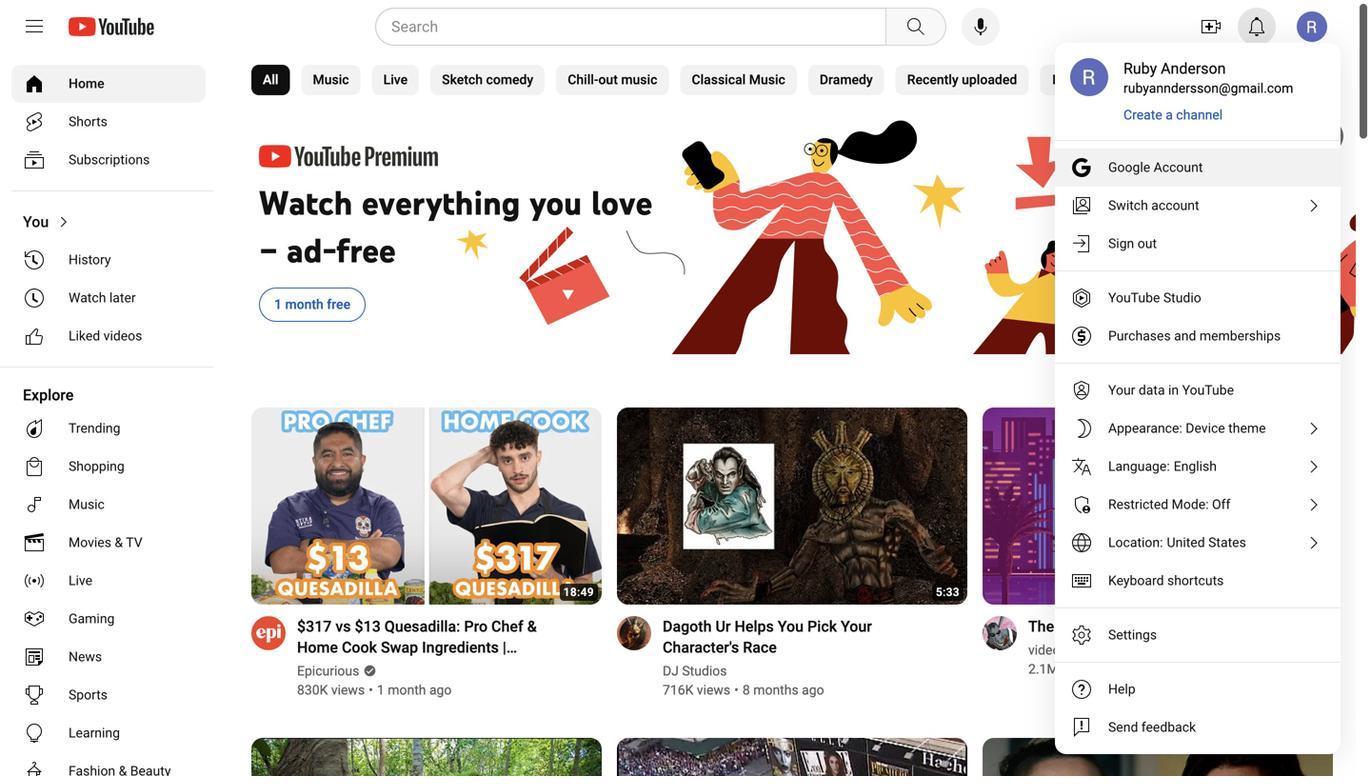 Task type: describe. For each thing, give the bounding box(es) containing it.
dramedy
[[820, 72, 873, 88]]

united
[[1167, 535, 1205, 550]]

studios
[[682, 663, 727, 679]]

the 10 year wait for gta 6 by videogamedunkey 2,128,161 views 2 days ago 6 minutes, 37 seconds element
[[1029, 616, 1212, 637]]

sketch
[[442, 72, 483, 88]]

account
[[1154, 160, 1203, 175]]

chill-
[[568, 72, 599, 88]]

swap
[[381, 639, 418, 657]]

the 10 year wait for gta 6
[[1029, 618, 1212, 636]]

google
[[1109, 160, 1151, 175]]

movies & tv
[[69, 535, 143, 550]]

new to you
[[1053, 72, 1119, 88]]

sketch comedy
[[442, 72, 534, 88]]

1 month free link
[[259, 288, 366, 322]]

channel
[[1176, 107, 1223, 123]]

send feedback
[[1109, 719, 1196, 735]]

language:
[[1109, 459, 1170, 474]]

ad-
[[287, 230, 337, 271]]

comedy
[[486, 72, 534, 88]]

0 horizontal spatial live
[[69, 573, 92, 589]]

gta
[[1171, 618, 1200, 636]]

epicurious inside $317 vs $13 quesadilla: pro chef & home cook swap ingredients | epicurious
[[297, 659, 369, 678]]

switch account
[[1109, 198, 1200, 213]]

purchases and memberships
[[1109, 328, 1281, 344]]

shorts
[[69, 114, 107, 130]]

views for vs
[[331, 682, 365, 698]]

free inside watch everything you love – ad-free
[[337, 230, 396, 271]]

716k
[[663, 682, 694, 698]]

videogamedunkey
[[1029, 642, 1136, 658]]

switch
[[1109, 198, 1148, 213]]

google account
[[1109, 160, 1203, 175]]

1 for 1 month free
[[274, 297, 282, 312]]

off
[[1212, 497, 1231, 512]]

gaming
[[69, 611, 115, 627]]

1 month free
[[274, 297, 351, 312]]

cook
[[342, 639, 377, 657]]

2.1m views
[[1029, 661, 1096, 677]]

Search text field
[[391, 14, 882, 39]]

1 vertical spatial free
[[327, 297, 351, 312]]

0 horizontal spatial music
[[69, 497, 105, 512]]

year
[[1079, 618, 1110, 636]]

1 vertical spatial youtube
[[1182, 382, 1234, 398]]

$317
[[297, 618, 332, 636]]

months
[[753, 682, 799, 698]]

rubyanndersson@gmail.com
[[1124, 80, 1294, 96]]

trending
[[69, 420, 120, 436]]

$317 vs $13 quesadilla: pro chef & home cook swap ingredients | epicurious link
[[297, 616, 579, 678]]

settings
[[1109, 627, 1157, 643]]

live inside tab list
[[383, 72, 408, 88]]

month for free
[[285, 297, 324, 312]]

5:33
[[936, 586, 960, 599]]

and
[[1174, 328, 1196, 344]]

videogamedunkey image
[[983, 616, 1017, 650]]

a
[[1166, 107, 1173, 123]]

avatar image image
[[1297, 11, 1328, 42]]

feedback
[[1142, 719, 1196, 735]]

restricted mode: off
[[1109, 497, 1231, 512]]

1 for 1 month ago
[[377, 682, 385, 698]]

studio
[[1164, 290, 1202, 306]]

epicurious link
[[297, 662, 361, 681]]

chill-out music
[[568, 72, 658, 88]]

2 days ago
[[1108, 661, 1172, 677]]

5 minutes, 33 seconds element
[[936, 586, 960, 599]]

$317 vs $13 quesadilla: pro chef & home cook swap ingredients | epicurious
[[297, 618, 537, 678]]

0 horizontal spatial home
[[69, 76, 104, 91]]

purchases
[[1109, 328, 1171, 344]]

send
[[1109, 719, 1138, 735]]

the
[[1029, 618, 1054, 636]]

pick
[[808, 618, 837, 636]]

keyboard shortcuts
[[1109, 573, 1224, 589]]

ago for pick
[[802, 682, 824, 698]]

news
[[69, 649, 102, 665]]

ruby
[[1124, 60, 1157, 78]]

mode:
[[1172, 497, 1209, 512]]

6
[[1204, 618, 1212, 636]]

everything
[[362, 182, 521, 223]]

2 epicurious from the top
[[297, 663, 359, 679]]

uploaded
[[962, 72, 1017, 88]]

2
[[1108, 661, 1115, 677]]

the 10 year wait for gta 6 link
[[1029, 616, 1212, 637]]

location:
[[1109, 535, 1163, 550]]

home inside $317 vs $13 quesadilla: pro chef & home cook swap ingredients | epicurious
[[297, 639, 338, 657]]

830k views
[[297, 682, 365, 698]]

keyboard
[[1109, 573, 1164, 589]]

english
[[1174, 459, 1217, 474]]

18 minutes, 49 seconds element
[[564, 586, 594, 599]]

recently
[[907, 72, 959, 88]]

music
[[621, 72, 658, 88]]

your inside dagoth ur helps you pick your character's race
[[841, 618, 872, 636]]

anderson
[[1161, 60, 1226, 78]]

theme
[[1229, 420, 1266, 436]]

tab list containing all
[[251, 53, 1131, 107]]

sports
[[69, 687, 108, 703]]

pro
[[464, 618, 488, 636]]

create a channel
[[1124, 107, 1223, 123]]

dj studios
[[663, 663, 727, 679]]



Task type: locate. For each thing, give the bounding box(es) containing it.
account
[[1152, 198, 1200, 213]]

your
[[1109, 382, 1136, 398], [841, 618, 872, 636]]

0 horizontal spatial out
[[599, 72, 618, 88]]

home
[[69, 76, 104, 91], [297, 639, 338, 657]]

race
[[743, 639, 777, 657]]

data
[[1139, 382, 1165, 398]]

dagoth ur helps you pick your character's race by dj studios 716,799 views 8 months ago 5 minutes, 33 seconds element
[[663, 616, 945, 658]]

sign out link
[[1055, 225, 1341, 263], [1055, 225, 1341, 263]]

1 vertical spatial you
[[530, 182, 582, 223]]

create
[[1124, 107, 1163, 123]]

0 vertical spatial out
[[599, 72, 618, 88]]

music
[[313, 72, 349, 88], [749, 72, 786, 88], [69, 497, 105, 512]]

appearance: device theme option
[[1055, 410, 1341, 448]]

ago down '$317 vs $13 quesadilla: pro chef & home cook swap ingredients | epicurious by epicurious 830,843 views 1 month ago 18 minutes' "element"
[[429, 682, 452, 698]]

views down studios
[[697, 682, 731, 698]]

1 horizontal spatial ago
[[802, 682, 824, 698]]

history
[[69, 252, 111, 268]]

watch for watch later
[[69, 290, 106, 306]]

music right all
[[313, 72, 349, 88]]

ago for for
[[1150, 661, 1172, 677]]

2 horizontal spatial music
[[749, 72, 786, 88]]

you for everything
[[530, 182, 582, 223]]

all
[[263, 72, 279, 88]]

history link
[[11, 241, 206, 279], [11, 241, 206, 279]]

views down videogamedunkey link
[[1062, 661, 1096, 677]]

watch everything you love – ad-free
[[259, 182, 653, 271]]

live down movies
[[69, 573, 92, 589]]

1 horizontal spatial music
[[313, 72, 349, 88]]

1 horizontal spatial home
[[297, 639, 338, 657]]

0 horizontal spatial &
[[115, 535, 123, 550]]

0 vertical spatial month
[[285, 297, 324, 312]]

2 horizontal spatial ago
[[1150, 661, 1172, 677]]

restricted
[[1109, 497, 1169, 512]]

tab list
[[251, 53, 1131, 107]]

sign
[[1109, 236, 1135, 251]]

1 month ago
[[377, 682, 452, 698]]

youtube right in
[[1182, 382, 1234, 398]]

watch for watch everything you love – ad-free
[[259, 182, 353, 223]]

1 vertical spatial &
[[527, 618, 537, 636]]

1 horizontal spatial live
[[383, 72, 408, 88]]

1 vertical spatial watch
[[69, 290, 106, 306]]

0 vertical spatial free
[[337, 230, 396, 271]]

0 horizontal spatial youtube
[[1109, 290, 1160, 306]]

sign out
[[1109, 236, 1157, 251]]

you inside dagoth ur helps you pick your character's race
[[778, 618, 804, 636]]

$13
[[355, 618, 381, 636]]

live left sketch
[[383, 72, 408, 88]]

ago for pro
[[429, 682, 452, 698]]

watch later link
[[11, 279, 206, 317], [11, 279, 206, 317]]

recently uploaded
[[907, 72, 1017, 88]]

1 vertical spatial you
[[778, 618, 804, 636]]

out inside tab list
[[599, 72, 618, 88]]

character's
[[663, 639, 739, 657]]

1 down –
[[274, 297, 282, 312]]

sports link
[[11, 676, 206, 714], [11, 676, 206, 714]]

out left the 'music'
[[599, 72, 618, 88]]

vs
[[336, 618, 351, 636]]

0 vertical spatial &
[[115, 535, 123, 550]]

0 horizontal spatial month
[[285, 297, 324, 312]]

1 horizontal spatial views
[[697, 682, 731, 698]]

dj
[[663, 663, 679, 679]]

classical music
[[692, 72, 786, 88]]

1 horizontal spatial out
[[1138, 236, 1157, 251]]

ago right the months
[[802, 682, 824, 698]]

None search field
[[341, 8, 950, 46]]

tv
[[126, 535, 143, 550]]

your right pick
[[841, 618, 872, 636]]

& left the tv
[[115, 535, 123, 550]]

out right sign
[[1138, 236, 1157, 251]]

18:49 link
[[251, 408, 602, 607]]

home down $317
[[297, 639, 338, 657]]

0 vertical spatial youtube
[[1109, 290, 1160, 306]]

ur
[[716, 618, 731, 636]]

youtube studio
[[1109, 290, 1202, 306]]

dagoth ur helps you pick your character's race
[[663, 618, 872, 657]]

1 horizontal spatial you
[[1098, 72, 1119, 88]]

5:33 link
[[617, 408, 968, 607]]

0 vertical spatial you
[[1098, 72, 1119, 88]]

ago right the days
[[1150, 661, 1172, 677]]

1 horizontal spatial 1
[[377, 682, 385, 698]]

epicurious image
[[251, 616, 286, 650]]

1 horizontal spatial your
[[1109, 382, 1136, 398]]

appearance:
[[1109, 420, 1183, 436]]

0 horizontal spatial you
[[23, 213, 49, 231]]

views for ur
[[697, 682, 731, 698]]

0 horizontal spatial 1
[[274, 297, 282, 312]]

home link
[[11, 65, 206, 103], [11, 65, 206, 103]]

shortcuts
[[1168, 573, 1224, 589]]

you inside tab list
[[1098, 72, 1119, 88]]

views for 10
[[1062, 661, 1096, 677]]

0 horizontal spatial watch
[[69, 290, 106, 306]]

month for ago
[[388, 682, 426, 698]]

you left love
[[530, 182, 582, 223]]

2 horizontal spatial views
[[1062, 661, 1096, 677]]

liked
[[69, 328, 100, 344]]

you inside watch everything you love – ad-free
[[530, 182, 582, 223]]

you
[[1098, 72, 1119, 88], [530, 182, 582, 223]]

&
[[115, 535, 123, 550], [527, 618, 537, 636]]

8
[[743, 682, 750, 698]]

you
[[23, 213, 49, 231], [778, 618, 804, 636]]

0 horizontal spatial you
[[530, 182, 582, 223]]

1 horizontal spatial youtube
[[1182, 382, 1234, 398]]

youtube up purchases
[[1109, 290, 1160, 306]]

out for chill-
[[599, 72, 618, 88]]

716k views
[[663, 682, 731, 698]]

month down ad-
[[285, 297, 324, 312]]

views down epicurious link
[[331, 682, 365, 698]]

chef
[[491, 618, 523, 636]]

ruby anderson rubyanndersson@gmail.com
[[1124, 60, 1294, 96]]

0 vertical spatial watch
[[259, 182, 353, 223]]

8 months ago
[[743, 682, 824, 698]]

states
[[1209, 535, 1246, 550]]

your left the data
[[1109, 382, 1136, 398]]

subscriptions link
[[11, 141, 206, 179], [11, 141, 206, 179]]

1 vertical spatial 1
[[377, 682, 385, 698]]

dj studios link
[[663, 662, 728, 681]]

music right classical
[[749, 72, 786, 88]]

liked videos
[[69, 328, 142, 344]]

free up 1 month free text field
[[337, 230, 396, 271]]

1 vertical spatial home
[[297, 639, 338, 657]]

music up movies
[[69, 497, 105, 512]]

live link
[[11, 562, 206, 600], [11, 562, 206, 600]]

send feedback link
[[1055, 709, 1341, 747], [1055, 709, 1341, 747]]

1 vertical spatial month
[[388, 682, 426, 698]]

1 horizontal spatial month
[[388, 682, 426, 698]]

youtube
[[1109, 290, 1160, 306], [1182, 382, 1234, 398]]

helps
[[735, 618, 774, 636]]

1 month free text field
[[274, 297, 351, 312]]

device
[[1186, 420, 1225, 436]]

0 vertical spatial home
[[69, 76, 104, 91]]

appearance: device theme
[[1109, 420, 1266, 436]]

you right to
[[1098, 72, 1119, 88]]

0 vertical spatial live
[[383, 72, 408, 88]]

1
[[274, 297, 282, 312], [377, 682, 385, 698]]

classical
[[692, 72, 746, 88]]

wait
[[1114, 618, 1144, 636]]

learning link
[[11, 714, 206, 752], [11, 714, 206, 752]]

purchases and memberships link
[[1055, 317, 1341, 355], [1055, 317, 1341, 355]]

create a channel link
[[1124, 106, 1224, 125]]

& inside $317 vs $13 quesadilla: pro chef & home cook swap ingredients | epicurious
[[527, 618, 537, 636]]

1 vertical spatial live
[[69, 573, 92, 589]]

1 epicurious from the top
[[297, 659, 369, 678]]

shopping
[[69, 459, 124, 474]]

watch left 'later'
[[69, 290, 106, 306]]

0 vertical spatial your
[[1109, 382, 1136, 398]]

restricted mode: off link
[[1055, 486, 1341, 524], [1055, 486, 1341, 524]]

watch inside watch everything you love – ad-free
[[259, 182, 353, 223]]

1 vertical spatial your
[[841, 618, 872, 636]]

0 vertical spatial 1
[[274, 297, 282, 312]]

google account link
[[1055, 149, 1341, 187], [1055, 149, 1341, 187]]

out for sign
[[1138, 236, 1157, 251]]

1 down swap
[[377, 682, 385, 698]]

home up "shorts"
[[69, 76, 104, 91]]

watch later
[[69, 290, 136, 306]]

watch up ad-
[[259, 182, 353, 223]]

free
[[337, 230, 396, 271], [327, 297, 351, 312]]

ingredients
[[422, 639, 499, 657]]

1 horizontal spatial you
[[778, 618, 804, 636]]

days
[[1118, 661, 1146, 677]]

18:49
[[564, 586, 594, 599]]

0 horizontal spatial your
[[841, 618, 872, 636]]

movies
[[69, 535, 111, 550]]

free down ad-
[[327, 297, 351, 312]]

dj studios image
[[617, 616, 651, 650]]

1 horizontal spatial watch
[[259, 182, 353, 223]]

to
[[1082, 72, 1094, 88]]

0 horizontal spatial views
[[331, 682, 365, 698]]

for
[[1148, 618, 1167, 636]]

memberships
[[1200, 328, 1281, 344]]

0 vertical spatial you
[[23, 213, 49, 231]]

1 horizontal spatial &
[[527, 618, 537, 636]]

help link
[[1055, 670, 1341, 709], [1055, 670, 1341, 709]]

|
[[503, 639, 507, 657]]

830k
[[297, 682, 328, 698]]

month down swap
[[388, 682, 426, 698]]

$317 vs $13 quesadilla: pro chef & home cook swap ingredients | epicurious by epicurious 830,843 views 1 month ago 18 minutes element
[[297, 616, 579, 678]]

videos
[[103, 328, 142, 344]]

1 vertical spatial out
[[1138, 236, 1157, 251]]

0 horizontal spatial ago
[[429, 682, 452, 698]]

2.1m
[[1029, 661, 1059, 677]]

you for to
[[1098, 72, 1119, 88]]

& right chef
[[527, 618, 537, 636]]

settings link
[[1055, 616, 1341, 654], [1055, 616, 1341, 654]]



Task type: vqa. For each thing, say whether or not it's contained in the screenshot.
the left You
yes



